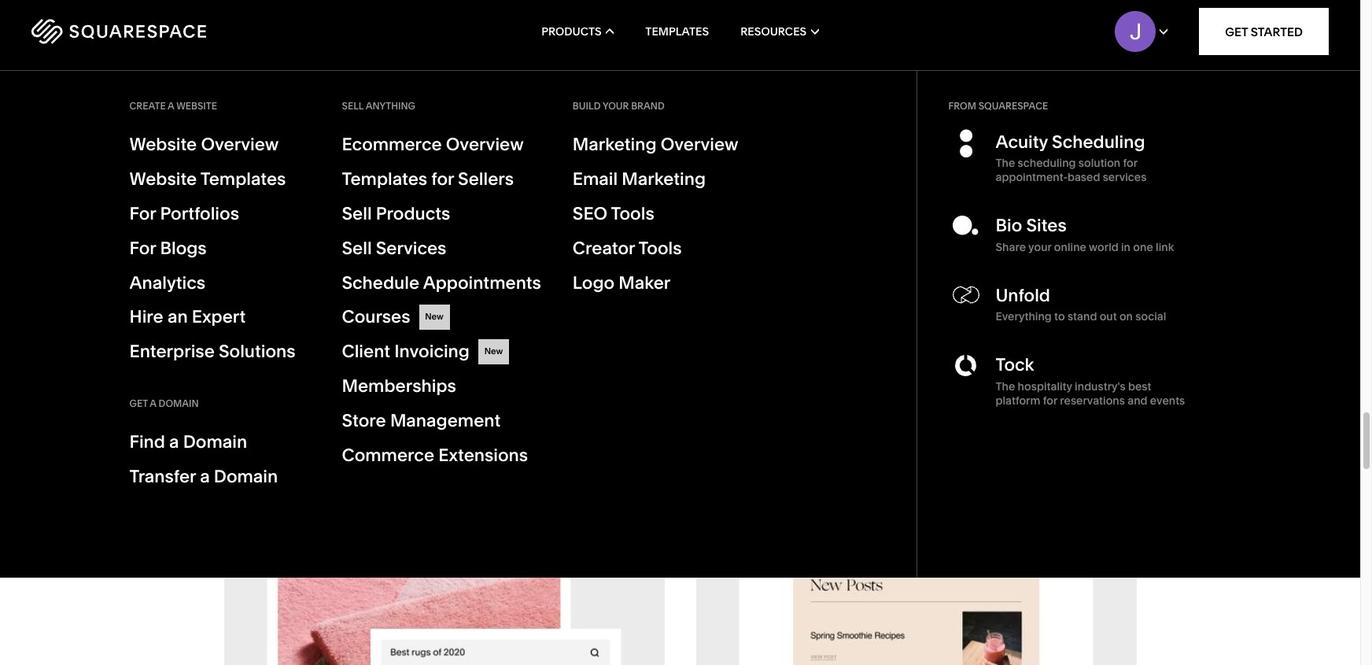 Task type: describe. For each thing, give the bounding box(es) containing it.
drive
[[465, 355, 508, 377]]

thekunstmagazine.com/blog link
[[129, 129, 363, 148]]

squarespace logo image
[[31, 19, 206, 44]]

products inside button
[[542, 24, 602, 39]]

new for client invoicing
[[485, 346, 503, 357]]

seo tools link
[[573, 201, 754, 226]]

templates for sellers
[[342, 168, 514, 190]]

extensions
[[439, 445, 528, 466]]

get started
[[1226, 24, 1303, 39]]

with
[[605, 355, 640, 377]]

for portfolios link
[[129, 201, 311, 226]]

create a website
[[129, 100, 217, 112]]

0 horizontal spatial templates
[[200, 168, 286, 190]]

on
[[1120, 309, 1133, 324]]

domain for get a domain
[[159, 398, 199, 409]]

overview for templates
[[201, 134, 279, 155]]

platform
[[996, 393, 1041, 407]]

client
[[342, 341, 390, 362]]

and inside drive blog traffic with built-in seo, email campaigns, and connected social media accounts.
[[522, 376, 553, 397]]

memberships link
[[342, 374, 541, 399]]

scheduling
[[1052, 131, 1146, 153]]

website templates
[[129, 168, 286, 190]]

tock
[[996, 354, 1035, 376]]

drive blog traffic with built-in seo, email campaigns, and connected social media accounts.
[[465, 355, 896, 397]]

acuity
[[996, 131, 1048, 153]]

templates for templates for sellers
[[342, 168, 428, 190]]

resources button
[[741, 0, 819, 63]]

website for website overview
[[129, 134, 197, 155]]

website overview link
[[129, 132, 311, 157]]

your for promote
[[676, 292, 769, 345]]

a for get
[[150, 398, 156, 409]]

portfolios
[[160, 203, 239, 224]]

sellers
[[458, 168, 514, 190]]

thekunstmagazine.com/blog
[[129, 129, 363, 147]]

get for get a domain
[[129, 398, 148, 409]]

and inside the hospitality industry's best platform for reservations and events
[[1128, 393, 1148, 407]]

new for courses
[[425, 311, 444, 322]]

analytics
[[129, 272, 206, 293]]

built-
[[644, 355, 687, 377]]

0 horizontal spatial products
[[376, 203, 450, 224]]

0 vertical spatial email
[[573, 168, 618, 190]]

for for the
[[1044, 393, 1058, 407]]

website templates link
[[129, 167, 311, 192]]

transfer a domain link
[[129, 465, 311, 490]]

sell for sell products
[[342, 203, 372, 224]]

creator tools
[[573, 237, 682, 259]]

build
[[573, 100, 601, 112]]

one
[[1134, 240, 1154, 254]]

for for for blogs
[[129, 237, 156, 259]]

the inside the hospitality industry's best platform for reservations and events
[[996, 379, 1016, 393]]

commerce
[[342, 445, 435, 466]]

logo maker
[[573, 272, 671, 293]]

hire an expert link
[[129, 305, 311, 330]]

sell products link
[[342, 201, 541, 226]]

traffic
[[554, 355, 601, 377]]

services
[[1103, 170, 1147, 184]]

sell for sell anything
[[342, 100, 364, 112]]

unfold everything to stand out on social
[[996, 285, 1167, 324]]

website overview
[[129, 134, 279, 155]]

squarespace logo link
[[31, 19, 291, 44]]

your for build
[[603, 100, 629, 112]]

media
[[703, 376, 755, 397]]

hire an expert
[[129, 307, 246, 328]]

enterprise
[[129, 341, 215, 362]]

tools for seo tools
[[611, 203, 655, 224]]

0 horizontal spatial for
[[432, 168, 454, 190]]

promote
[[486, 292, 667, 345]]

tools for creator tools
[[639, 237, 682, 259]]

templates link
[[646, 0, 709, 63]]

brand
[[631, 100, 665, 112]]

email marketing link
[[573, 167, 754, 192]]

best
[[1129, 379, 1152, 393]]

social inside "unfold everything to stand out on social"
[[1136, 309, 1167, 324]]

overview for marketing
[[661, 134, 739, 155]]

world
[[1089, 240, 1119, 254]]

a for find
[[169, 432, 179, 453]]

campaigns,
[[797, 355, 896, 377]]

find a domain
[[129, 432, 247, 453]]

ecommerce overview
[[342, 134, 524, 155]]

creator
[[573, 237, 635, 259]]

resources
[[741, 24, 807, 39]]

domain for find a domain
[[183, 432, 247, 453]]

to
[[1055, 309, 1065, 324]]

invoicing
[[394, 341, 470, 362]]

erika astrid, founder thekunstmagazine.com/blog
[[129, 103, 363, 147]]

marketing overview
[[573, 134, 739, 155]]

share your online world in one link
[[996, 240, 1175, 254]]

for blogs
[[129, 237, 207, 259]]

templates for templates
[[646, 24, 709, 39]]

expert
[[192, 307, 246, 328]]

astrid,
[[174, 103, 227, 121]]



Task type: vqa. For each thing, say whether or not it's contained in the screenshot.
Personal & CV at left top
no



Task type: locate. For each thing, give the bounding box(es) containing it.
social right 'on'
[[1136, 309, 1167, 324]]

tools inside "creator tools" link
[[639, 237, 682, 259]]

0 vertical spatial in
[[1122, 240, 1131, 254]]

store
[[342, 410, 386, 431]]

blog inside drive blog traffic with built-in seo, email campaigns, and connected social media accounts.
[[512, 355, 550, 377]]

your right build
[[603, 100, 629, 112]]

tools
[[611, 203, 655, 224], [639, 237, 682, 259]]

domain down find a domain link
[[214, 466, 278, 487]]

for left blogs
[[129, 237, 156, 259]]

for right solution
[[1124, 156, 1138, 170]]

sites
[[1027, 215, 1067, 236]]

2 horizontal spatial overview
[[661, 134, 739, 155]]

transfer a domain
[[129, 466, 278, 487]]

blog up campaigns, on the bottom right
[[779, 292, 875, 345]]

1 vertical spatial for
[[129, 237, 156, 259]]

analytics link
[[129, 270, 311, 296]]

schedule
[[342, 272, 420, 293]]

products up services
[[376, 203, 450, 224]]

for
[[1124, 156, 1138, 170], [432, 168, 454, 190], [1044, 393, 1058, 407]]

your up "seo,"
[[676, 292, 769, 345]]

in left the one
[[1122, 240, 1131, 254]]

3 overview from the left
[[661, 134, 739, 155]]

new down "schedule appointments" link
[[425, 311, 444, 322]]

0 vertical spatial sell
[[342, 100, 364, 112]]

1 vertical spatial get
[[129, 398, 148, 409]]

for inside acuity scheduling the scheduling solution for appointment-based services
[[1124, 156, 1138, 170]]

accounts.
[[759, 376, 839, 397]]

seo tools
[[573, 203, 655, 224]]

logo
[[573, 272, 615, 293]]

a right find
[[169, 432, 179, 453]]

0 horizontal spatial social
[[651, 376, 699, 397]]

email up seo
[[573, 168, 618, 190]]

get for get started
[[1226, 24, 1249, 39]]

online
[[1055, 240, 1087, 254]]

for for acuity
[[1124, 156, 1138, 170]]

get started link
[[1200, 8, 1329, 55]]

your for share
[[1029, 240, 1052, 254]]

in left "seo,"
[[687, 355, 702, 377]]

your down sites
[[1029, 240, 1052, 254]]

2 sell from the top
[[342, 203, 372, 224]]

domain up find a domain
[[159, 398, 199, 409]]

and left events
[[1128, 393, 1148, 407]]

0 vertical spatial website
[[129, 134, 197, 155]]

create
[[129, 100, 166, 112]]

0 vertical spatial social
[[1136, 309, 1167, 324]]

bio
[[996, 215, 1023, 236]]

seo
[[573, 203, 608, 224]]

1 horizontal spatial templates
[[342, 168, 428, 190]]

out
[[1100, 309, 1117, 324]]

0 horizontal spatial and
[[522, 376, 553, 397]]

build your brand
[[573, 100, 665, 112]]

1 vertical spatial domain
[[183, 432, 247, 453]]

0 horizontal spatial blog
[[512, 355, 550, 377]]

the hospitality industry's best platform for reservations and events
[[996, 379, 1186, 407]]

1 horizontal spatial products
[[542, 24, 602, 39]]

a for create
[[168, 100, 174, 112]]

commerce extensions
[[342, 445, 528, 466]]

1 vertical spatial sell
[[342, 203, 372, 224]]

website
[[176, 100, 217, 112]]

email right "seo,"
[[748, 355, 793, 377]]

the down tock
[[996, 379, 1016, 393]]

a for transfer
[[200, 466, 210, 487]]

1 vertical spatial in
[[687, 355, 702, 377]]

get up find
[[129, 398, 148, 409]]

ecommerce
[[342, 134, 442, 155]]

in inside drive blog traffic with built-in seo, email campaigns, and connected social media accounts.
[[687, 355, 702, 377]]

1 website from the top
[[129, 134, 197, 155]]

store management link
[[342, 409, 541, 434]]

1 for from the top
[[129, 203, 156, 224]]

1 horizontal spatial for
[[1044, 393, 1058, 407]]

social left media
[[651, 376, 699, 397]]

2 vertical spatial domain
[[214, 466, 278, 487]]

marketing down the marketing overview link
[[622, 168, 706, 190]]

and left traffic
[[522, 376, 553, 397]]

industry's
[[1075, 379, 1126, 393]]

link
[[1156, 240, 1175, 254]]

commerce extensions link
[[342, 443, 541, 468]]

website for website templates
[[129, 168, 197, 190]]

acuity scheduling the scheduling solution for appointment-based services
[[996, 131, 1147, 184]]

squarespace
[[979, 100, 1049, 112]]

2 horizontal spatial for
[[1124, 156, 1138, 170]]

website up the for portfolios
[[129, 168, 197, 190]]

domain up transfer a domain link
[[183, 432, 247, 453]]

overview inside "link"
[[446, 134, 524, 155]]

new right invoicing
[[485, 346, 503, 357]]

1 sell from the top
[[342, 100, 364, 112]]

hospitality
[[1018, 379, 1073, 393]]

1 horizontal spatial get
[[1226, 24, 1249, 39]]

overview
[[201, 134, 279, 155], [446, 134, 524, 155], [661, 134, 739, 155]]

connected
[[557, 376, 647, 397]]

store management
[[342, 410, 501, 431]]

your
[[603, 100, 629, 112], [1029, 240, 1052, 254], [676, 292, 769, 345]]

website inside "link"
[[129, 134, 197, 155]]

for inside the hospitality industry's best platform for reservations and events
[[1044, 393, 1058, 407]]

erika
[[129, 103, 171, 121]]

1 vertical spatial blog
[[512, 355, 550, 377]]

2 horizontal spatial your
[[1029, 240, 1052, 254]]

blog
[[779, 292, 875, 345], [512, 355, 550, 377]]

1 the from the top
[[996, 156, 1016, 170]]

from
[[949, 100, 977, 112]]

products up build
[[542, 24, 602, 39]]

2 overview from the left
[[446, 134, 524, 155]]

marketing overview link
[[573, 132, 754, 157]]

appointments
[[423, 272, 541, 293]]

1 vertical spatial new
[[485, 346, 503, 357]]

seo,
[[706, 355, 744, 377]]

0 vertical spatial new
[[425, 311, 444, 322]]

a up find
[[150, 398, 156, 409]]

2 vertical spatial sell
[[342, 237, 372, 259]]

1 overview from the left
[[201, 134, 279, 155]]

unfold
[[996, 285, 1051, 306]]

1 vertical spatial marketing
[[622, 168, 706, 190]]

tools inside seo tools link
[[611, 203, 655, 224]]

in
[[1122, 240, 1131, 254], [687, 355, 702, 377]]

sell up sell services
[[342, 203, 372, 224]]

0 horizontal spatial new
[[425, 311, 444, 322]]

1 vertical spatial your
[[1029, 240, 1052, 254]]

1 horizontal spatial overview
[[446, 134, 524, 155]]

0 vertical spatial marketing
[[573, 134, 657, 155]]

2 horizontal spatial templates
[[646, 24, 709, 39]]

1 vertical spatial website
[[129, 168, 197, 190]]

overview for for
[[446, 134, 524, 155]]

schedule appointments
[[342, 272, 541, 293]]

tools up creator tools on the left top of the page
[[611, 203, 655, 224]]

0 vertical spatial the
[[996, 156, 1016, 170]]

the
[[996, 156, 1016, 170], [996, 379, 1016, 393]]

email design image
[[696, 461, 1137, 665]]

1 vertical spatial tools
[[639, 237, 682, 259]]

0 vertical spatial products
[[542, 24, 602, 39]]

email
[[573, 168, 618, 190], [748, 355, 793, 377]]

client invoicing
[[342, 341, 470, 362]]

email inside drive blog traffic with built-in seo, email campaigns, and connected social media accounts.
[[748, 355, 793, 377]]

tools down seo tools link
[[639, 237, 682, 259]]

get left "started"
[[1226, 24, 1249, 39]]

blogs
[[160, 237, 207, 259]]

overview inside "link"
[[201, 134, 279, 155]]

1 vertical spatial the
[[996, 379, 1016, 393]]

hire
[[129, 307, 164, 328]]

website down erika
[[129, 134, 197, 155]]

1 horizontal spatial and
[[1128, 393, 1148, 407]]

sell services
[[342, 237, 447, 259]]

blog right drive
[[512, 355, 550, 377]]

ecommerce overview link
[[342, 132, 541, 157]]

for right 'platform'
[[1044, 393, 1058, 407]]

solution
[[1079, 156, 1121, 170]]

2 the from the top
[[996, 379, 1016, 393]]

find
[[129, 432, 165, 453]]

creator tools link
[[573, 236, 754, 261]]

1 horizontal spatial your
[[676, 292, 769, 345]]

0 vertical spatial for
[[129, 203, 156, 224]]

sell left anything
[[342, 100, 364, 112]]

find a domain link
[[129, 429, 311, 456]]

1 vertical spatial email
[[748, 355, 793, 377]]

enterprise solutions link
[[129, 340, 311, 365]]

1 vertical spatial social
[[651, 376, 699, 397]]

schedule appointments link
[[342, 270, 541, 296]]

social inside drive blog traffic with built-in seo, email campaigns, and connected social media accounts.
[[651, 376, 699, 397]]

management
[[390, 410, 501, 431]]

0 vertical spatial get
[[1226, 24, 1249, 39]]

for for for portfolios
[[129, 203, 156, 224]]

0 horizontal spatial overview
[[201, 134, 279, 155]]

enterprise solutions
[[129, 341, 296, 362]]

for up for blogs
[[129, 203, 156, 224]]

founder
[[231, 103, 299, 121]]

based
[[1068, 170, 1101, 184]]

events
[[1151, 393, 1186, 407]]

1 horizontal spatial social
[[1136, 309, 1167, 324]]

promote your blog
[[486, 292, 875, 345]]

0 vertical spatial domain
[[159, 398, 199, 409]]

a right create
[[168, 100, 174, 112]]

for blogs link
[[129, 236, 311, 261]]

0 horizontal spatial get
[[129, 398, 148, 409]]

the down acuity on the right of page
[[996, 156, 1016, 170]]

3 sell from the top
[[342, 237, 372, 259]]

the inside acuity scheduling the scheduling solution for appointment-based services
[[996, 156, 1016, 170]]

get a domain
[[129, 398, 199, 409]]

templates for sellers link
[[342, 167, 541, 192]]

0 vertical spatial blog
[[779, 292, 875, 345]]

for down 'ecommerce overview' "link"
[[432, 168, 454, 190]]

everything
[[996, 309, 1052, 324]]

seo ui image
[[224, 461, 665, 665]]

new
[[425, 311, 444, 322], [485, 346, 503, 357]]

domain for transfer a domain
[[214, 466, 278, 487]]

solutions
[[219, 341, 296, 362]]

logo maker link
[[573, 270, 754, 296]]

0 vertical spatial your
[[603, 100, 629, 112]]

0 horizontal spatial your
[[603, 100, 629, 112]]

a down find a domain link
[[200, 466, 210, 487]]

sell up schedule
[[342, 237, 372, 259]]

0 vertical spatial tools
[[611, 203, 655, 224]]

0 horizontal spatial in
[[687, 355, 702, 377]]

2 vertical spatial your
[[676, 292, 769, 345]]

social
[[1136, 309, 1167, 324], [651, 376, 699, 397]]

1 horizontal spatial blog
[[779, 292, 875, 345]]

1 horizontal spatial in
[[1122, 240, 1131, 254]]

2 for from the top
[[129, 237, 156, 259]]

2 website from the top
[[129, 168, 197, 190]]

domain
[[159, 398, 199, 409], [183, 432, 247, 453], [214, 466, 278, 487]]

1 horizontal spatial email
[[748, 355, 793, 377]]

0 horizontal spatial email
[[573, 168, 618, 190]]

products
[[542, 24, 602, 39], [376, 203, 450, 224]]

1 vertical spatial products
[[376, 203, 450, 224]]

sell for sell services
[[342, 237, 372, 259]]

1 horizontal spatial new
[[485, 346, 503, 357]]

marketing down build your brand
[[573, 134, 657, 155]]



